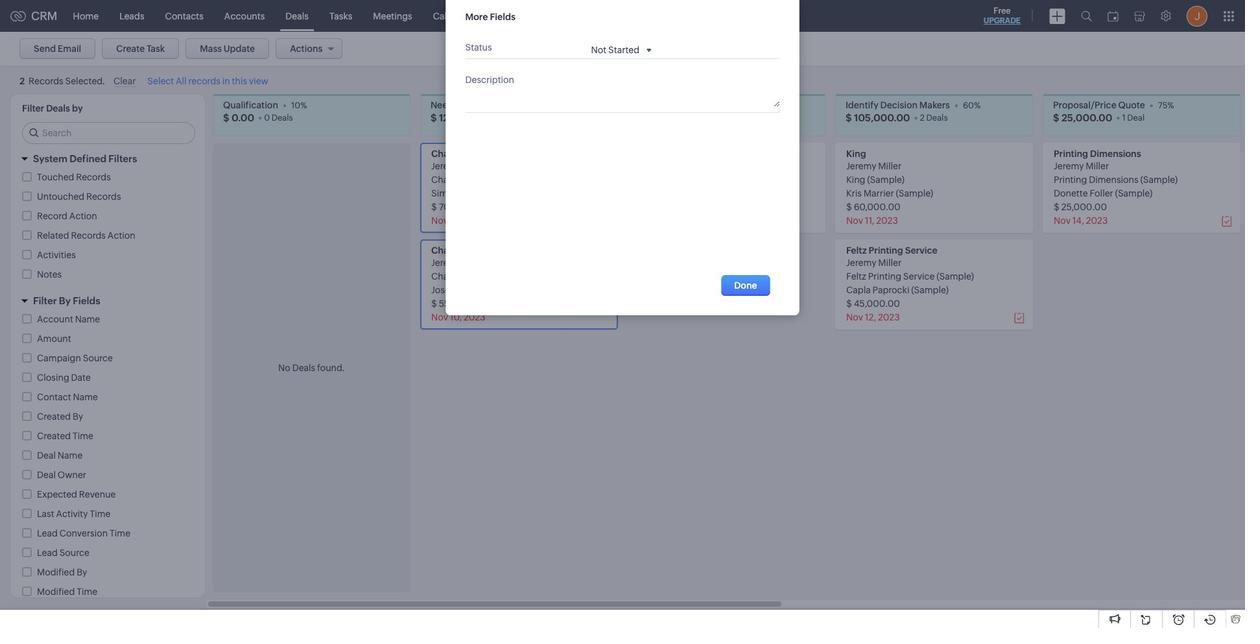 Task type: vqa. For each thing, say whether or not it's contained in the screenshot.
Automation
no



Task type: locate. For each thing, give the bounding box(es) containing it.
stageview
[[19, 76, 71, 86]]

name up owner
[[58, 450, 83, 461]]

king up kris
[[847, 175, 866, 185]]

identify decision makers
[[846, 100, 950, 110]]

2 feltz from the top
[[847, 271, 867, 282]]

nov inside king jeremy miller king (sample) kris marrier (sample) $ 60,000.00 nov 11, 2023
[[847, 215, 864, 226]]

% for $ 0.00
[[301, 100, 307, 110]]

1 vertical spatial filter
[[33, 295, 57, 306]]

home
[[73, 11, 99, 21]]

(sample) up kris marrier (sample) link
[[868, 175, 905, 185]]

2 vertical spatial records
[[71, 230, 106, 241]]

created up deal name
[[37, 431, 71, 441]]

records down "defined"
[[76, 172, 111, 182]]

12,
[[865, 312, 877, 322]]

create inside button
[[116, 43, 145, 54]]

2 for $ 125,000.00
[[504, 113, 509, 122]]

2 2 deals from the left
[[920, 113, 948, 122]]

source
[[83, 353, 113, 363], [59, 548, 90, 558]]

0 horizontal spatial create
[[116, 43, 145, 54]]

printing
[[1054, 149, 1089, 159], [1054, 175, 1088, 185], [869, 245, 904, 256], [869, 271, 902, 282]]

filter by fields button
[[10, 289, 205, 312]]

filter for filter by fields
[[33, 295, 57, 306]]

2023 down the 45,000.00
[[878, 312, 900, 322]]

1 deal down 'quote'
[[1123, 113, 1145, 122]]

jeremy inside king jeremy miller king (sample) kris marrier (sample) $ 60,000.00 nov 11, 2023
[[847, 161, 877, 171]]

1 deal
[[708, 113, 731, 122], [1123, 113, 1145, 122]]

source up 'date'
[[83, 353, 113, 363]]

send email
[[34, 43, 81, 54]]

not started
[[591, 45, 640, 55]]

task right reports
[[510, 16, 536, 30]]

records down record action
[[71, 230, 106, 241]]

2023 right 14,
[[1087, 215, 1108, 226]]

printing dimensions (sample) link
[[1054, 175, 1178, 185]]

2 1 from the left
[[1123, 113, 1126, 122]]

14,
[[1073, 215, 1085, 226]]

25,000.00 up 14,
[[1062, 202, 1108, 212]]

1 vertical spatial source
[[59, 548, 90, 558]]

jeremy up the capla
[[847, 258, 877, 268]]

2 down the makers
[[920, 113, 925, 122]]

0 vertical spatial records
[[76, 172, 111, 182]]

125,000.00
[[439, 112, 494, 123]]

(sample) up donette foller (sample) link on the right top
[[1141, 175, 1178, 185]]

1 down proposition
[[708, 113, 711, 122]]

1 vertical spatial task
[[147, 43, 165, 54]]

printing up donette
[[1054, 175, 1088, 185]]

system defined filters button
[[10, 147, 205, 170]]

crm link
[[10, 9, 57, 23]]

miller inside king jeremy miller king (sample) kris marrier (sample) $ 60,000.00 nov 11, 2023
[[879, 161, 902, 171]]

dimensions up printing dimensions (sample) link
[[1091, 149, 1142, 159]]

crm
[[31, 9, 57, 23]]

1 created from the top
[[37, 411, 71, 422]]

expected revenue
[[37, 489, 116, 500]]

by up account name
[[59, 295, 71, 306]]

records for touched
[[76, 172, 111, 182]]

1 vertical spatial lead
[[37, 548, 58, 558]]

2023
[[877, 215, 899, 226], [1087, 215, 1108, 226], [878, 312, 900, 322]]

25,000.00 down proposal/price
[[1062, 112, 1113, 123]]

(sample)
[[868, 175, 905, 185], [1141, 175, 1178, 185], [896, 188, 934, 199], [1116, 188, 1153, 199], [937, 271, 975, 282], [912, 285, 949, 295]]

0 vertical spatial king
[[847, 149, 867, 159]]

found.
[[317, 362, 345, 373]]

0 vertical spatial 25,000.00
[[1062, 112, 1113, 123]]

nov left the 12,
[[847, 312, 864, 322]]

0 horizontal spatial records
[[29, 76, 63, 86]]

closing date
[[37, 372, 91, 383]]

owner
[[58, 470, 86, 480]]

records down the touched records
[[86, 191, 121, 202]]

system
[[33, 153, 67, 164]]

(sample) up capla paprocki (sample) link
[[937, 271, 975, 282]]

records for untouched
[[86, 191, 121, 202]]

None text field
[[466, 95, 780, 107]]

filter up account
[[33, 295, 57, 306]]

meetings
[[373, 11, 412, 21]]

2023 down 60,000.00
[[877, 215, 899, 226]]

None button
[[722, 275, 771, 296]]

1 vertical spatial feltz
[[847, 271, 867, 282]]

printing down 11,
[[869, 245, 904, 256]]

name for account name
[[75, 314, 100, 324]]

contact name
[[37, 392, 98, 402]]

name down filter by fields 'dropdown button'
[[75, 314, 100, 324]]

by for created
[[73, 411, 83, 422]]

nov inside feltz printing service jeremy miller feltz printing service (sample) capla paprocki (sample) $ 45,000.00 nov 12, 2023
[[847, 312, 864, 322]]

1 horizontal spatial 1 deal
[[1123, 113, 1145, 122]]

0 vertical spatial by
[[59, 295, 71, 306]]

2 horizontal spatial 2
[[920, 113, 925, 122]]

feltz down 11,
[[847, 245, 867, 256]]

deals
[[286, 11, 309, 21], [46, 103, 70, 114], [272, 113, 293, 122], [510, 113, 532, 122], [927, 113, 948, 122], [292, 362, 315, 373]]

1 horizontal spatial records
[[188, 76, 221, 86]]

king
[[847, 149, 867, 159], [847, 175, 866, 185]]

1 % from the left
[[301, 100, 307, 110]]

1 horizontal spatial create task
[[466, 16, 536, 30]]

1 vertical spatial fields
[[73, 295, 100, 306]]

0 vertical spatial lead
[[37, 528, 58, 539]]

1 down 'quote'
[[1123, 113, 1126, 122]]

nov left 14,
[[1054, 215, 1071, 226]]

create task down leads link
[[116, 43, 165, 54]]

paprocki
[[873, 285, 910, 295]]

jeremy up donette
[[1054, 161, 1085, 171]]

1 vertical spatial modified
[[37, 587, 75, 597]]

lead for lead conversion time
[[37, 528, 58, 539]]

records left in
[[188, 76, 221, 86]]

update
[[224, 43, 255, 54]]

records up filter deals by
[[29, 76, 63, 86]]

1 25,000.00 from the top
[[1062, 112, 1113, 123]]

$ down value
[[638, 112, 645, 123]]

0 horizontal spatial create task
[[116, 43, 165, 54]]

fields
[[490, 12, 516, 22], [73, 295, 100, 306]]

records for related
[[71, 230, 106, 241]]

2 vertical spatial by
[[77, 567, 87, 577]]

nov
[[847, 215, 864, 226], [1054, 215, 1071, 226], [847, 312, 864, 322]]

0 vertical spatial modified
[[37, 567, 75, 577]]

leads link
[[109, 0, 155, 31]]

created by
[[37, 411, 83, 422]]

% for $ 105,000.00
[[975, 100, 981, 110]]

deal up the deal owner
[[37, 450, 56, 461]]

task inside button
[[147, 43, 165, 54]]

0 vertical spatial name
[[75, 314, 100, 324]]

0 horizontal spatial 1
[[708, 113, 711, 122]]

source down conversion
[[59, 548, 90, 558]]

0.00
[[232, 112, 254, 123]]

filter down stageview
[[22, 103, 44, 114]]

4 % from the left
[[975, 100, 981, 110]]

0 vertical spatial filter
[[22, 103, 44, 114]]

1
[[708, 113, 711, 122], [1123, 113, 1126, 122]]

amount
[[37, 334, 71, 344]]

2 modified from the top
[[37, 587, 75, 597]]

2 down "20"
[[504, 113, 509, 122]]

filter inside 'dropdown button'
[[33, 295, 57, 306]]

time down modified by
[[77, 587, 97, 597]]

deal up the expected
[[37, 470, 56, 480]]

email
[[58, 43, 81, 54]]

dimensions up donette foller (sample) link on the right top
[[1090, 175, 1139, 185]]

service up capla paprocki (sample) link
[[904, 271, 935, 282]]

task up select
[[147, 43, 165, 54]]

2 up filter deals by
[[19, 76, 25, 86]]

1 horizontal spatial fields
[[490, 12, 516, 22]]

king up king (sample) link
[[847, 149, 867, 159]]

1 vertical spatial action
[[108, 230, 135, 241]]

$ down donette
[[1054, 202, 1060, 212]]

0 horizontal spatial 1 deal
[[708, 113, 731, 122]]

1 horizontal spatial create
[[466, 16, 507, 30]]

nov inside printing dimensions jeremy miller printing dimensions (sample) donette foller (sample) $ 25,000.00 nov 14, 2023
[[1054, 215, 1071, 226]]

1 vertical spatial create task
[[116, 43, 165, 54]]

70,000.00
[[647, 112, 698, 123]]

source for lead source
[[59, 548, 90, 558]]

0 vertical spatial task
[[510, 16, 536, 30]]

1 vertical spatial create
[[116, 43, 145, 54]]

2 1 deal from the left
[[1123, 113, 1145, 122]]

deal
[[713, 113, 731, 122], [1128, 113, 1145, 122], [37, 450, 56, 461], [37, 470, 56, 480]]

feltz up the capla
[[847, 271, 867, 282]]

donette
[[1054, 188, 1088, 199]]

$ 25,000.00
[[1054, 112, 1113, 123]]

system defined filters
[[33, 153, 137, 164]]

deal name
[[37, 450, 83, 461]]

2 deals down 20 %
[[504, 113, 532, 122]]

service up feltz printing service (sample) link
[[906, 245, 938, 256]]

value proposition
[[638, 100, 713, 110]]

25,000.00
[[1062, 112, 1113, 123], [1062, 202, 1108, 212]]

modified down modified by
[[37, 587, 75, 597]]

2 25,000.00 from the top
[[1062, 202, 1108, 212]]

2 created from the top
[[37, 431, 71, 441]]

kris
[[847, 188, 862, 199]]

printing dimensions jeremy miller printing dimensions (sample) donette foller (sample) $ 25,000.00 nov 14, 2023
[[1054, 149, 1178, 226]]

1 vertical spatial 25,000.00
[[1062, 202, 1108, 212]]

60,000.00
[[854, 202, 901, 212]]

0 horizontal spatial 2
[[19, 76, 25, 86]]

$ down identify
[[846, 112, 852, 123]]

create task up status
[[466, 16, 536, 30]]

create down leads link
[[116, 43, 145, 54]]

defined
[[70, 153, 106, 164]]

1 2 deals from the left
[[504, 113, 532, 122]]

deals right 0
[[272, 113, 293, 122]]

selected.
[[65, 76, 105, 86]]

1 vertical spatial records
[[86, 191, 121, 202]]

2 lead from the top
[[37, 548, 58, 558]]

quote
[[1119, 100, 1146, 110]]

action down untouched records
[[108, 230, 135, 241]]

created for created by
[[37, 411, 71, 422]]

fields up account name
[[73, 295, 100, 306]]

0 vertical spatial source
[[83, 353, 113, 363]]

create task inside button
[[116, 43, 165, 54]]

40
[[726, 100, 737, 110]]

$ down kris
[[847, 202, 852, 212]]

nov left 11,
[[847, 215, 864, 226]]

by up modified time
[[77, 567, 87, 577]]

proposition
[[664, 100, 713, 110]]

created down contact
[[37, 411, 71, 422]]

printing down $ 25,000.00
[[1054, 149, 1089, 159]]

miller down the printing dimensions link on the top right of page
[[1086, 161, 1110, 171]]

modified for modified by
[[37, 567, 75, 577]]

2 vertical spatial name
[[58, 450, 83, 461]]

create up status
[[466, 16, 507, 30]]

$ down the capla
[[847, 298, 852, 309]]

0 deals
[[264, 113, 293, 122]]

0 horizontal spatial task
[[147, 43, 165, 54]]

name
[[75, 314, 100, 324], [73, 392, 98, 402], [58, 450, 83, 461]]

modified by
[[37, 567, 87, 577]]

2 deals for $ 125,000.00
[[504, 113, 532, 122]]

1 lead from the top
[[37, 528, 58, 539]]

1 vertical spatial dimensions
[[1090, 175, 1139, 185]]

0 vertical spatial action
[[69, 211, 97, 221]]

75 %
[[1159, 100, 1175, 110]]

jeremy down king link
[[847, 161, 877, 171]]

feltz printing service (sample) link
[[847, 271, 975, 282]]

1 1 from the left
[[708, 113, 711, 122]]

by inside 'dropdown button'
[[59, 295, 71, 306]]

1 vertical spatial name
[[73, 392, 98, 402]]

3 % from the left
[[737, 100, 744, 110]]

1 modified from the top
[[37, 567, 75, 577]]

lead down last
[[37, 528, 58, 539]]

0 vertical spatial created
[[37, 411, 71, 422]]

last activity time
[[37, 509, 111, 519]]

0 horizontal spatial fields
[[73, 295, 100, 306]]

started
[[609, 45, 640, 55]]

1 vertical spatial by
[[73, 411, 83, 422]]

0 vertical spatial service
[[906, 245, 938, 256]]

2 for $ 105,000.00
[[920, 113, 925, 122]]

1 vertical spatial created
[[37, 431, 71, 441]]

1 deal down 40
[[708, 113, 731, 122]]

% for $ 25,000.00
[[1168, 100, 1175, 110]]

0 vertical spatial feltz
[[847, 245, 867, 256]]

1 for $ 70,000.00
[[708, 113, 711, 122]]

2023 inside printing dimensions jeremy miller printing dimensions (sample) donette foller (sample) $ 25,000.00 nov 14, 2023
[[1087, 215, 1108, 226]]

records
[[29, 76, 63, 86], [188, 76, 221, 86]]

name for deal name
[[58, 450, 83, 461]]

tasks
[[330, 11, 353, 21]]

fields right more on the left top of page
[[490, 12, 516, 22]]

view
[[249, 76, 269, 86]]

capla paprocki (sample) link
[[847, 285, 949, 295]]

lead for lead source
[[37, 548, 58, 558]]

feltz
[[847, 245, 867, 256], [847, 271, 867, 282]]

1 horizontal spatial 2
[[504, 113, 509, 122]]

(sample) down printing dimensions (sample) link
[[1116, 188, 1153, 199]]

miller down feltz printing service link
[[879, 258, 902, 268]]

0 horizontal spatial 2 deals
[[504, 113, 532, 122]]

$ 0.00
[[223, 112, 254, 123]]

action
[[69, 211, 97, 221], [108, 230, 135, 241]]

modified
[[37, 567, 75, 577], [37, 587, 75, 597]]

modified time
[[37, 587, 97, 597]]

20
[[508, 100, 518, 110]]

5 % from the left
[[1168, 100, 1175, 110]]

$
[[223, 112, 229, 123], [431, 112, 437, 123], [638, 112, 645, 123], [846, 112, 852, 123], [1054, 112, 1060, 123], [847, 202, 852, 212], [1054, 202, 1060, 212], [847, 298, 852, 309]]

1 1 deal from the left
[[708, 113, 731, 122]]

modified down lead source
[[37, 567, 75, 577]]

2 deals down the makers
[[920, 113, 948, 122]]

task
[[510, 16, 536, 30], [147, 43, 165, 54]]

1 horizontal spatial 1
[[1123, 113, 1126, 122]]

actions
[[290, 43, 323, 54]]

printing dimensions link
[[1054, 149, 1142, 159]]

name down 'date'
[[73, 392, 98, 402]]

mass update
[[200, 43, 255, 54]]

1 horizontal spatial 2 deals
[[920, 113, 948, 122]]

1 vertical spatial king
[[847, 175, 866, 185]]

by down contact name on the bottom left of page
[[73, 411, 83, 422]]

filters
[[109, 153, 137, 164]]

create task
[[466, 16, 536, 30], [116, 43, 165, 54]]

lead up modified by
[[37, 548, 58, 558]]

action up related records action
[[69, 211, 97, 221]]

miller up king (sample) link
[[879, 161, 902, 171]]



Task type: describe. For each thing, give the bounding box(es) containing it.
filter for filter deals by
[[22, 103, 44, 114]]

1 feltz from the top
[[847, 245, 867, 256]]

accounts
[[224, 11, 265, 21]]

45,000.00
[[854, 298, 901, 309]]

0 vertical spatial create
[[466, 16, 507, 30]]

feltz printing service jeremy miller feltz printing service (sample) capla paprocki (sample) $ 45,000.00 nov 12, 2023
[[847, 245, 975, 322]]

needs analysis
[[431, 100, 495, 110]]

0 vertical spatial create task
[[466, 16, 536, 30]]

deals left the 'by'
[[46, 103, 70, 114]]

marrier
[[864, 188, 895, 199]]

deals right no
[[292, 362, 315, 373]]

contacts link
[[155, 0, 214, 31]]

deal down 40
[[713, 113, 731, 122]]

free
[[994, 6, 1011, 16]]

deals down 20 %
[[510, 113, 532, 122]]

20 %
[[508, 100, 525, 110]]

campaign
[[37, 353, 81, 363]]

jeremy inside feltz printing service jeremy miller feltz printing service (sample) capla paprocki (sample) $ 45,000.00 nov 12, 2023
[[847, 258, 877, 268]]

2 % from the left
[[518, 100, 525, 110]]

11,
[[865, 215, 875, 226]]

2 records from the left
[[188, 76, 221, 86]]

this
[[232, 76, 247, 86]]

10
[[291, 100, 301, 110]]

filter by fields
[[33, 295, 100, 306]]

Search text field
[[23, 123, 195, 143]]

logo image
[[10, 11, 26, 21]]

not
[[591, 45, 607, 55]]

king link
[[847, 149, 867, 159]]

activities
[[37, 250, 76, 260]]

75
[[1159, 100, 1168, 110]]

2 king from the top
[[847, 175, 866, 185]]

lead source
[[37, 548, 90, 558]]

$ down proposal/price
[[1054, 112, 1060, 123]]

2 records selected.
[[19, 76, 105, 86]]

0 vertical spatial fields
[[490, 12, 516, 22]]

10 %
[[291, 100, 307, 110]]

touched
[[37, 172, 74, 182]]

lead conversion time
[[37, 528, 130, 539]]

related records action
[[37, 230, 135, 241]]

proposal/price quote
[[1054, 100, 1146, 110]]

description
[[466, 75, 515, 85]]

expected
[[37, 489, 77, 500]]

closing
[[37, 372, 69, 383]]

kris marrier (sample) link
[[847, 188, 934, 199]]

105,000.00
[[854, 112, 911, 123]]

name for contact name
[[73, 392, 98, 402]]

2 deals for $ 105,000.00
[[920, 113, 948, 122]]

home link
[[63, 0, 109, 31]]

free upgrade
[[984, 6, 1021, 25]]

0
[[264, 113, 270, 122]]

deal down 'quote'
[[1128, 113, 1145, 122]]

related
[[37, 230, 69, 241]]

deal owner
[[37, 470, 86, 480]]

more fields
[[466, 12, 516, 22]]

miller inside printing dimensions jeremy miller printing dimensions (sample) donette foller (sample) $ 25,000.00 nov 14, 2023
[[1086, 161, 1110, 171]]

value
[[638, 100, 662, 110]]

record action
[[37, 211, 97, 221]]

time right conversion
[[110, 528, 130, 539]]

no
[[278, 362, 291, 373]]

filter deals by
[[22, 103, 83, 114]]

decision
[[881, 100, 918, 110]]

campaign source
[[37, 353, 113, 363]]

last
[[37, 509, 54, 519]]

by for filter
[[59, 295, 71, 306]]

time down revenue
[[90, 509, 111, 519]]

more
[[466, 12, 488, 22]]

25,000.00 inside printing dimensions jeremy miller printing dimensions (sample) donette foller (sample) $ 25,000.00 nov 14, 2023
[[1062, 202, 1108, 212]]

1 horizontal spatial action
[[108, 230, 135, 241]]

proposal/price
[[1054, 100, 1117, 110]]

deals down the makers
[[927, 113, 948, 122]]

$ inside king jeremy miller king (sample) kris marrier (sample) $ 60,000.00 nov 11, 2023
[[847, 202, 852, 212]]

60
[[963, 100, 975, 110]]

0 vertical spatial dimensions
[[1091, 149, 1142, 159]]

reports
[[474, 11, 508, 21]]

deals up actions
[[286, 11, 309, 21]]

by for modified
[[77, 567, 87, 577]]

foller
[[1090, 188, 1114, 199]]

no deals found.
[[278, 362, 345, 373]]

created time
[[37, 431, 93, 441]]

0 horizontal spatial action
[[69, 211, 97, 221]]

needs
[[431, 100, 458, 110]]

tasks link
[[319, 0, 363, 31]]

untouched
[[37, 191, 84, 202]]

calls
[[433, 11, 454, 21]]

(sample) right marrier
[[896, 188, 934, 199]]

2023 inside king jeremy miller king (sample) kris marrier (sample) $ 60,000.00 nov 11, 2023
[[877, 215, 899, 226]]

send email button
[[19, 38, 96, 59]]

$ down needs
[[431, 112, 437, 123]]

upgrade
[[984, 16, 1021, 25]]

1 king from the top
[[847, 149, 867, 159]]

record
[[37, 211, 67, 221]]

1 vertical spatial service
[[904, 271, 935, 282]]

leads
[[119, 11, 144, 21]]

donette foller (sample) link
[[1054, 188, 1153, 199]]

miller inside feltz printing service jeremy miller feltz printing service (sample) capla paprocki (sample) $ 45,000.00 nov 12, 2023
[[879, 258, 902, 268]]

king (sample) link
[[847, 175, 905, 185]]

time down created by at the left of page
[[73, 431, 93, 441]]

clear
[[114, 76, 136, 86]]

feltz printing service link
[[847, 245, 938, 256]]

$ inside feltz printing service jeremy miller feltz printing service (sample) capla paprocki (sample) $ 45,000.00 nov 12, 2023
[[847, 298, 852, 309]]

contacts
[[165, 11, 204, 21]]

1 deal for $ 25,000.00
[[1123, 113, 1145, 122]]

fields inside 'dropdown button'
[[73, 295, 100, 306]]

printing up paprocki at top
[[869, 271, 902, 282]]

accounts link
[[214, 0, 275, 31]]

deals link
[[275, 0, 319, 31]]

king jeremy miller king (sample) kris marrier (sample) $ 60,000.00 nov 11, 2023
[[847, 149, 934, 226]]

$ inside printing dimensions jeremy miller printing dimensions (sample) donette foller (sample) $ 25,000.00 nov 14, 2023
[[1054, 202, 1060, 212]]

status
[[466, 42, 492, 53]]

$ left 0.00
[[223, 112, 229, 123]]

qualification
[[223, 100, 278, 110]]

source for campaign source
[[83, 353, 113, 363]]

jeremy inside printing dimensions jeremy miller printing dimensions (sample) donette foller (sample) $ 25,000.00 nov 14, 2023
[[1054, 161, 1085, 171]]

date
[[71, 372, 91, 383]]

by
[[72, 103, 83, 114]]

Not Started field
[[591, 44, 652, 55]]

makers
[[920, 100, 950, 110]]

1 for $ 25,000.00
[[1123, 113, 1126, 122]]

touched records
[[37, 172, 111, 182]]

mass update button
[[186, 38, 269, 59]]

created for created time
[[37, 431, 71, 441]]

1 records from the left
[[29, 76, 63, 86]]

create task button
[[102, 38, 179, 59]]

1 deal for $ 70,000.00
[[708, 113, 731, 122]]

(sample) down feltz printing service (sample) link
[[912, 285, 949, 295]]

1 horizontal spatial task
[[510, 16, 536, 30]]

40 %
[[726, 100, 744, 110]]

identify
[[846, 100, 879, 110]]

modified for modified time
[[37, 587, 75, 597]]

2023 inside feltz printing service jeremy miller feltz printing service (sample) capla paprocki (sample) $ 45,000.00 nov 12, 2023
[[878, 312, 900, 322]]

mass
[[200, 43, 222, 54]]



